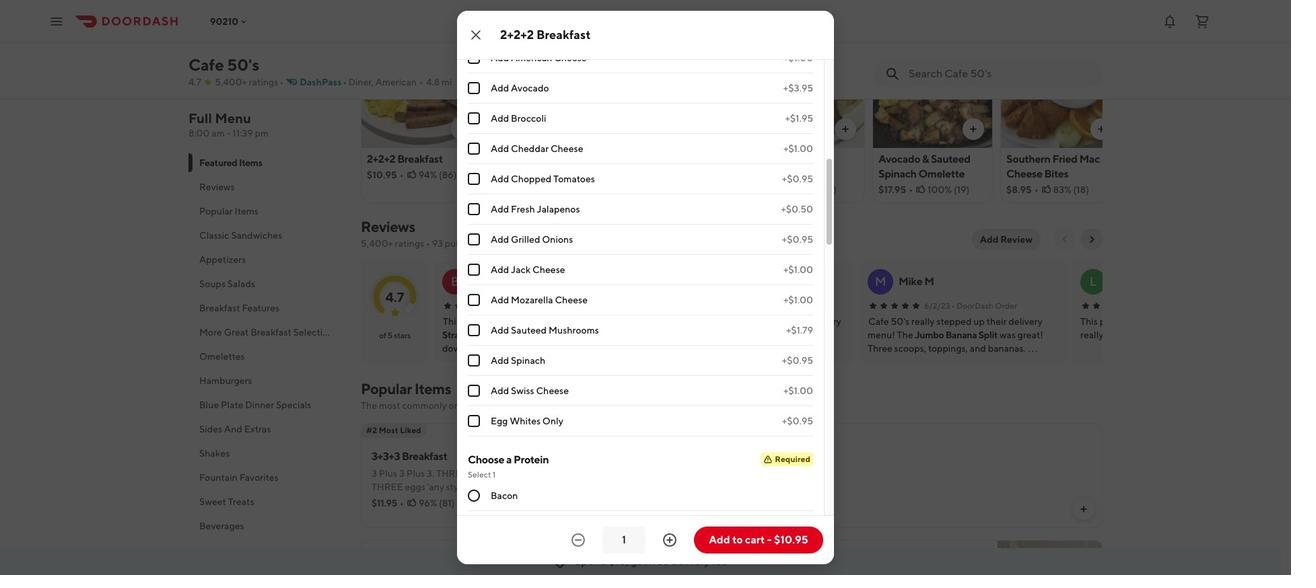 Task type: locate. For each thing, give the bounding box(es) containing it.
1 southern from the left
[[751, 153, 795, 166]]

spinach down cheesecake
[[511, 356, 545, 366]]

spinach up $17.95 in the right of the page
[[879, 168, 917, 180]]

+$0.95 for onions
[[782, 234, 813, 245]]

with down style'
[[461, 495, 480, 506]]

stars
[[394, 331, 411, 341]]

1 doordash from the left
[[531, 301, 568, 311]]

swiss
[[511, 386, 534, 397]]

5,400+ down the reviews link
[[361, 238, 393, 249]]

1 horizontal spatial ratings
[[395, 238, 424, 249]]

cheese up $8.95
[[1006, 168, 1043, 180]]

add up the add broccoli
[[491, 83, 509, 94]]

3 • doordash order from the left
[[952, 301, 1017, 311]]

add item to cart image for avocado  & sauteed spinach omelette
[[968, 124, 979, 135]]

1 vertical spatial ratings
[[395, 238, 424, 249]]

mike m
[[899, 275, 934, 288]]

1 vertical spatial featured
[[199, 158, 237, 168]]

dishes
[[528, 401, 555, 411]]

-
[[227, 128, 231, 139], [648, 153, 652, 166], [720, 153, 725, 166], [767, 534, 772, 547]]

butter.
[[657, 482, 686, 493]]

fountain down the shakes at left
[[199, 473, 238, 483]]

broccoli
[[511, 113, 546, 124]]

1 plus from the left
[[379, 469, 397, 479]]

0 horizontal spatial 83%
[[543, 184, 562, 195]]

are
[[414, 495, 427, 506]]

reviews link
[[361, 218, 415, 236]]

5,400+
[[215, 77, 247, 88], [361, 238, 393, 249]]

$10.95 left the 94%
[[367, 170, 397, 180]]

dinner up extras
[[245, 400, 274, 411]]

1 fried from the left
[[797, 153, 822, 166]]

reviews inside button
[[199, 182, 235, 193]]

0 vertical spatial liked
[[399, 37, 420, 47]]

delivery
[[671, 555, 710, 568]]

1 horizontal spatial sauteed
[[931, 153, 971, 166]]

order up +$1.79
[[783, 301, 805, 311]]

mac
[[1079, 153, 1100, 166]]

0 horizontal spatial reviews
[[199, 182, 235, 193]]

1 vertical spatial dinner
[[245, 400, 274, 411]]

0 vertical spatial sauteed
[[931, 153, 971, 166]]

reviews inside "reviews 5,400+ ratings • 93 public reviews"
[[361, 218, 415, 236]]

chopped
[[511, 174, 552, 185]]

2 83% from the left
[[1053, 184, 1072, 195]]

1 horizontal spatial fountain
[[748, 467, 791, 479]]

egg
[[491, 416, 508, 427]]

$11.95 for $11.95
[[495, 184, 522, 195]]

plate
[[221, 400, 243, 411]]

southern inside southern fried chicken dinner
[[751, 153, 795, 166]]

add for add avocado
[[491, 83, 509, 94]]

add item to cart image
[[712, 124, 723, 135]]

ratings down the reviews link
[[395, 238, 424, 249]]

style'
[[446, 482, 468, 493]]

83% for chicken
[[543, 184, 562, 195]]

3 doordash from the left
[[957, 301, 994, 311]]

three up pancake
[[561, 469, 592, 479]]

$8.95
[[1006, 184, 1032, 195]]

add left k
[[491, 265, 509, 276]]

3 +$1.00 from the top
[[784, 265, 813, 276]]

0 horizontal spatial louisiana
[[495, 153, 540, 166]]

items up classic sandwiches
[[235, 206, 258, 217]]

None checkbox
[[468, 52, 480, 64], [468, 203, 480, 216], [468, 264, 480, 276], [468, 325, 480, 337], [468, 355, 480, 367], [468, 416, 480, 428], [468, 52, 480, 64], [468, 203, 480, 216], [468, 264, 480, 276], [468, 325, 480, 337], [468, 355, 480, 367], [468, 416, 480, 428]]

with up powdered
[[501, 482, 520, 493]]

$18.95
[[751, 184, 780, 195]]

0 horizontal spatial plus
[[379, 469, 397, 479]]

83% down bites
[[1053, 184, 1072, 195]]

doordash
[[531, 301, 568, 311], [744, 301, 781, 311], [957, 301, 994, 311]]

southern inside southern fried mac & cheese bites
[[1006, 153, 1051, 166]]

0 vertical spatial ratings
[[249, 77, 278, 88]]

fried inside southern fried chicken dinner
[[797, 153, 822, 166]]

$17.45
[[623, 184, 650, 195]]

& inside southern fried mac & cheese bites
[[1102, 153, 1109, 166]]

0 vertical spatial of
[[379, 331, 386, 341]]

#1 most liked
[[366, 37, 420, 47]]

cheese up tomatoes
[[551, 144, 583, 154]]

1 vertical spatial louisiana
[[748, 562, 793, 575]]

(30)
[[564, 184, 582, 195]]

1 horizontal spatial featured
[[361, 9, 429, 28]]

breakfast inside button
[[199, 303, 240, 314]]

bradley
[[473, 275, 510, 288]]

popular inside button
[[199, 206, 233, 217]]

1 horizontal spatial reviews
[[361, 218, 415, 236]]

1 horizontal spatial 3
[[399, 469, 405, 479]]

1 horizontal spatial l
[[1090, 275, 1097, 289]]

+$1.00 for add swiss cheese
[[784, 386, 813, 397]]

1 horizontal spatial • doordash order
[[739, 301, 805, 311]]

most for #2
[[379, 425, 398, 436]]

0 vertical spatial 2+2+2  breakfast
[[500, 28, 591, 42]]

1 horizontal spatial three
[[436, 469, 468, 479]]

banana
[[946, 330, 977, 341]]

blue
[[199, 400, 219, 411]]

reviews for reviews 5,400+ ratings • 93 public reviews
[[361, 218, 415, 236]]

fresh inside the tuna - fresh tomato - jack cheese melt
[[654, 153, 681, 166]]

• doordash order up add sauteed mushrooms
[[526, 301, 592, 311]]

three up "pancakes" at the bottom
[[372, 482, 403, 493]]

1 horizontal spatial &
[[922, 153, 929, 166]]

fried for chicken
[[797, 153, 822, 166]]

add review button
[[972, 229, 1041, 250]]

served
[[470, 482, 499, 493]]

fountain inside button
[[199, 473, 238, 483]]

order up mushrooms
[[570, 301, 592, 311]]

cheese for add jack cheese
[[533, 265, 565, 276]]

add swiss cheese
[[491, 386, 569, 397]]

$11.95 up add fresh jalapenos
[[495, 184, 522, 195]]

bites
[[1044, 168, 1069, 180]]

dinner up 88% at the right
[[792, 168, 824, 180]]

1 vertical spatial spinach
[[511, 356, 545, 366]]

avocado  & sauteed  spinach omelette image
[[873, 35, 992, 148]]

• inside "reviews 5,400+ ratings • 93 public reviews"
[[426, 238, 430, 249]]

add left review
[[980, 234, 999, 245]]

order up split
[[995, 301, 1017, 311]]

0 horizontal spatial fried
[[797, 153, 822, 166]]

featured down "am" at the top of the page
[[199, 158, 237, 168]]

southern up $18.95
[[751, 153, 795, 166]]

add item to cart image for fountain soda
[[702, 504, 713, 515]]

+$0.95 up required
[[782, 416, 813, 427]]

2+2+2  breakfast up the 94%
[[367, 153, 443, 166]]

+$1.00
[[784, 53, 813, 63], [784, 144, 813, 154], [784, 265, 813, 276], [784, 295, 813, 306], [784, 386, 813, 397]]

add down 11/1/23
[[491, 325, 509, 336]]

k
[[512, 275, 519, 288]]

1 vertical spatial fresh
[[511, 204, 535, 215]]

1 horizontal spatial popular
[[361, 380, 412, 398]]

0 vertical spatial dinner
[[792, 168, 824, 180]]

1 horizontal spatial fried
[[1053, 153, 1077, 166]]

& up omelette
[[922, 153, 929, 166]]

add down 'upgrade'
[[491, 53, 509, 63]]

liked
[[399, 37, 420, 47], [400, 425, 421, 436]]

m right mike
[[924, 275, 934, 288]]

louisiana style chicken strips image
[[489, 35, 609, 148], [998, 541, 1103, 576]]

& down strips
[[610, 482, 616, 493]]

1 vertical spatial 5,400+
[[361, 238, 393, 249]]

1 vertical spatial american
[[375, 77, 417, 88]]

1 • doordash order from the left
[[526, 301, 592, 311]]

plus up eggs
[[406, 469, 425, 479]]

1 horizontal spatial avocado
[[879, 153, 920, 166]]

4.7
[[188, 77, 201, 88], [385, 289, 404, 305]]

cafe 50's
[[188, 55, 259, 74]]

$11.95 left are
[[372, 498, 397, 509]]

& right the mac
[[1102, 153, 1109, 166]]

2+2+2  breakfast up add american cheese
[[500, 28, 591, 42]]

southern
[[751, 153, 795, 166], [1006, 153, 1051, 166]]

$10.95 right cart
[[774, 534, 808, 547]]

mushrooms
[[549, 325, 599, 336]]

avocado inside upgrade your eggs group
[[511, 83, 549, 94]]

5,400+ down cafe 50's
[[215, 77, 247, 88]]

louisiana down add to cart - $10.95 button
[[748, 562, 793, 575]]

add for add swiss cheese
[[491, 386, 509, 397]]

open menu image
[[48, 13, 65, 29]]

fresh
[[654, 153, 681, 166], [511, 204, 535, 215]]

4 +$1.00 from the top
[[784, 295, 813, 306]]

5 +$1.00 from the top
[[784, 386, 813, 397]]

breakfast up add american cheese
[[536, 28, 591, 42]]

add inside add review button
[[980, 234, 999, 245]]

dinner
[[792, 168, 824, 180], [245, 400, 274, 411]]

0 vertical spatial style
[[542, 153, 566, 166]]

+$0.95 down +$0.50
[[782, 234, 813, 245]]

1 vertical spatial style
[[795, 562, 819, 575]]

1 horizontal spatial louisiana style chicken strips image
[[998, 541, 1103, 576]]

strawberry cheesecake shake button
[[442, 329, 568, 342]]

ratings down 50's
[[249, 77, 278, 88]]

0 horizontal spatial 3
[[372, 469, 377, 479]]

most right #1
[[377, 37, 397, 47]]

add for add chopped tomatoes
[[491, 174, 509, 185]]

add up items
[[491, 386, 509, 397]]

+$0.95 for only
[[782, 416, 813, 427]]

cart
[[745, 534, 765, 547]]

southern up bites
[[1006, 153, 1051, 166]]

add left chopped
[[491, 174, 509, 185]]

0 horizontal spatial doordash
[[531, 301, 568, 311]]

popular inside popular items the most commonly ordered items and dishes from this store
[[361, 380, 412, 398]]

shakes button
[[188, 442, 345, 466]]

1 horizontal spatial featured items
[[361, 9, 474, 28]]

0 horizontal spatial american
[[375, 77, 417, 88]]

breakfast features
[[199, 303, 279, 314]]

popular
[[199, 206, 233, 217], [361, 380, 412, 398]]

1 +$0.95 from the top
[[782, 174, 813, 185]]

cheesecake
[[490, 330, 541, 341]]

american right diner,
[[375, 77, 417, 88]]

fountain down required
[[748, 467, 791, 479]]

1 horizontal spatial 83%
[[1053, 184, 1072, 195]]

None checkbox
[[468, 82, 480, 94], [468, 113, 480, 125], [468, 143, 480, 155], [468, 173, 480, 185], [468, 234, 480, 246], [468, 294, 480, 306], [468, 385, 480, 397], [468, 82, 480, 94], [468, 113, 480, 125], [468, 143, 480, 155], [468, 173, 480, 185], [468, 234, 480, 246], [468, 294, 480, 306], [468, 385, 480, 397]]

1 vertical spatial 2+2+2
[[367, 153, 395, 166]]

omelette
[[919, 168, 965, 180]]

add for add fresh jalapenos
[[491, 204, 509, 215]]

0 horizontal spatial fresh
[[511, 204, 535, 215]]

- right "am" at the top of the page
[[227, 128, 231, 139]]

3 +$0.95 from the top
[[782, 356, 813, 366]]

0 horizontal spatial fountain
[[199, 473, 238, 483]]

1 vertical spatial featured items
[[199, 158, 262, 168]]

featured items up #1 most liked
[[361, 9, 474, 28]]

83%
[[543, 184, 562, 195], [1053, 184, 1072, 195]]

1 horizontal spatial $10.95
[[774, 534, 808, 547]]

sandwiches
[[231, 230, 282, 241]]

southern for southern fried chicken dinner
[[751, 153, 795, 166]]

0 horizontal spatial sauteed
[[511, 325, 547, 336]]

2 horizontal spatial • doordash order
[[952, 301, 1017, 311]]

items inside popular items the most commonly ordered items and dishes from this store
[[414, 380, 451, 398]]

• doordash order
[[526, 301, 592, 311], [739, 301, 805, 311], [952, 301, 1017, 311]]

louisiana style chicken strips up the 83% (30) at the top of page
[[495, 153, 566, 180]]

beverages button
[[188, 514, 345, 539]]

style up the add chopped tomatoes
[[542, 153, 566, 166]]

$11.95
[[495, 184, 522, 195], [372, 498, 397, 509]]

1 vertical spatial $10.95
[[774, 534, 808, 547]]

breakfast up the 94%
[[397, 153, 443, 166]]

chicken for $18.95
[[751, 168, 790, 180]]

2 horizontal spatial doordash
[[957, 301, 994, 311]]

add down bradley k
[[491, 295, 509, 306]]

1 horizontal spatial m
[[924, 275, 934, 288]]

- right cart
[[767, 534, 772, 547]]

2 southern from the left
[[1006, 153, 1051, 166]]

add fresh jalapenos
[[491, 204, 580, 215]]

featured up #1 most liked
[[361, 9, 429, 28]]

add for add broccoli
[[491, 113, 509, 124]]

4.7 up of 5 stars
[[385, 289, 404, 305]]

add for add grilled onions
[[491, 234, 509, 245]]

increase quantity by 1 image
[[662, 532, 678, 549]]

add down strawberry cheesecake shake
[[491, 356, 509, 366]]

+$1.00 up +$3.95
[[784, 53, 813, 63]]

add inside add to cart - $10.95 button
[[709, 534, 730, 547]]

#2 most liked
[[366, 425, 421, 436]]

most right '#2'
[[379, 425, 398, 436]]

1 83% from the left
[[543, 184, 562, 195]]

0 horizontal spatial &
[[610, 482, 616, 493]]

1 horizontal spatial chicken
[[751, 168, 790, 180]]

add for add review
[[980, 234, 999, 245]]

0 horizontal spatial $11.95
[[372, 498, 397, 509]]

liked for #2 most liked
[[400, 425, 421, 436]]

1 vertical spatial liked
[[400, 425, 421, 436]]

add left broccoli
[[491, 113, 509, 124]]

2+2+2  breakfast image
[[362, 35, 481, 148]]

1 vertical spatial of
[[619, 469, 628, 479]]

88% (17)
[[801, 184, 837, 195]]

+$1.00 down +$1.79
[[784, 386, 813, 397]]

(18)
[[1073, 184, 1089, 195]]

liked down 'featured items' heading
[[399, 37, 420, 47]]

0 vertical spatial featured
[[361, 9, 429, 28]]

breakfast down breakfast features button
[[251, 327, 291, 338]]

1 vertical spatial sauteed
[[511, 325, 547, 336]]

choose a protein group
[[468, 453, 813, 576]]

1 +$1.00 from the top
[[784, 53, 813, 63]]

2 plus from the left
[[406, 469, 425, 479]]

jack down "grilled"
[[511, 265, 531, 276]]

0 horizontal spatial jack
[[511, 265, 531, 276]]

0 horizontal spatial 2+2+2  breakfast
[[367, 153, 443, 166]]

+$1.00 for add mozarella cheese
[[784, 295, 813, 306]]

1 vertical spatial popular
[[361, 380, 412, 398]]

0 horizontal spatial order
[[570, 301, 592, 311]]

0 vertical spatial avocado
[[511, 83, 549, 94]]

0 horizontal spatial avocado
[[511, 83, 549, 94]]

southern fried chicken dinner image
[[745, 35, 864, 148]]

items up mi
[[432, 9, 474, 28]]

popular up classic
[[199, 206, 233, 217]]

breakfast down soups
[[199, 303, 240, 314]]

add item to cart image for louisiana style chicken strips
[[584, 124, 595, 135]]

style down add to cart - $10.95 button
[[795, 562, 819, 575]]

notification bell image
[[1162, 13, 1178, 29]]

popular up most at the left
[[361, 380, 412, 398]]

m left mike
[[875, 275, 886, 289]]

items
[[432, 9, 474, 28], [239, 158, 262, 168], [235, 206, 258, 217], [414, 380, 451, 398]]

2 +$0.95 from the top
[[782, 234, 813, 245]]

reviews for reviews
[[199, 182, 235, 193]]

louisiana up chopped
[[495, 153, 540, 166]]

1 horizontal spatial american
[[511, 53, 552, 63]]

plus down the 3+3+3
[[379, 469, 397, 479]]

2 100% from the left
[[928, 184, 952, 195]]

shake
[[542, 330, 568, 341]]

avocado up broccoli
[[511, 83, 549, 94]]

2+2+2  breakfast
[[500, 28, 591, 42], [367, 153, 443, 166]]

add item to cart image for southern fried mac & cheese bites
[[1096, 124, 1107, 135]]

0 horizontal spatial • doordash order
[[526, 301, 592, 311]]

beverages
[[199, 521, 244, 532]]

order
[[570, 301, 592, 311], [783, 301, 805, 311], [995, 301, 1017, 311]]

0 vertical spatial louisiana style chicken strips
[[495, 153, 566, 180]]

featured items down 11:39
[[199, 158, 262, 168]]

spend
[[575, 555, 607, 568]]

1 horizontal spatial doordash
[[744, 301, 781, 311]]

cheese left melt at top
[[646, 168, 682, 180]]

100% down omelette
[[928, 184, 952, 195]]

1 horizontal spatial fresh
[[654, 153, 681, 166]]

fresh right tuna
[[654, 153, 681, 166]]

1 horizontal spatial plus
[[406, 469, 425, 479]]

chicken inside southern fried chicken dinner
[[751, 168, 790, 180]]

1 horizontal spatial 2+2+2
[[500, 28, 534, 42]]

fountain for fountain soda
[[748, 467, 791, 479]]

2 +$1.00 from the top
[[784, 144, 813, 154]]

items up reviews button
[[239, 158, 262, 168]]

1 horizontal spatial jack
[[623, 168, 644, 180]]

0 horizontal spatial of
[[379, 331, 386, 341]]

0 vertical spatial american
[[511, 53, 552, 63]]

4 +$0.95 from the top
[[782, 416, 813, 427]]

cheese for add swiss cheese
[[536, 386, 569, 397]]

add left "grilled"
[[491, 234, 509, 245]]

1 horizontal spatial of
[[619, 469, 628, 479]]

breakfast inside 'button'
[[251, 327, 291, 338]]

0 horizontal spatial featured items
[[199, 158, 262, 168]]

$17.95
[[879, 184, 906, 195]]

jumbo banana split button
[[915, 329, 998, 342]]

items inside heading
[[432, 9, 474, 28]]

fountain for fountain favorites
[[199, 473, 238, 483]]

order for m
[[995, 301, 1017, 311]]

0 horizontal spatial style
[[542, 153, 566, 166]]

american for add
[[511, 53, 552, 63]]

+$1.00 down +$0.50
[[784, 265, 813, 276]]

eggs
[[536, 26, 559, 39]]

and
[[510, 401, 526, 411]]

0 horizontal spatial louisiana style chicken strips
[[495, 153, 566, 180]]

cheese up mushrooms
[[555, 295, 588, 306]]

3 order from the left
[[995, 301, 1017, 311]]

fountain favorites
[[199, 473, 279, 483]]

bacon
[[630, 469, 656, 479]]

100% for tomato
[[672, 184, 696, 195]]

sauteed
[[931, 153, 971, 166], [511, 325, 547, 336]]

1 vertical spatial with
[[461, 495, 480, 506]]

1 vertical spatial jack
[[511, 265, 531, 276]]

1 order from the left
[[570, 301, 592, 311]]

avocado up $17.95 in the right of the page
[[879, 153, 920, 166]]

previous image
[[1060, 234, 1070, 245]]

2 horizontal spatial order
[[995, 301, 1017, 311]]

louisiana style chicken strips down add to cart - $10.95 button
[[748, 562, 890, 575]]

breakfast up 3.
[[402, 450, 447, 463]]

l right the claudia
[[724, 275, 731, 288]]

cheese up dishes
[[536, 386, 569, 397]]

decrease quantity by 1 image
[[570, 532, 586, 549]]

jack down tuna
[[623, 168, 644, 180]]

4.7 down cafe
[[188, 77, 201, 88]]

order for b
[[570, 301, 592, 311]]

100% down melt at top
[[672, 184, 696, 195]]

1 horizontal spatial spinach
[[879, 168, 917, 180]]

1 horizontal spatial order
[[783, 301, 805, 311]]

+$0.95 up +$0.50
[[782, 174, 813, 185]]

cheese for add mozarella cheese
[[555, 295, 588, 306]]

pancakes,
[[516, 469, 559, 479]]

2 fried from the left
[[1053, 153, 1077, 166]]

of right strips
[[619, 469, 628, 479]]

0 vertical spatial fresh
[[654, 153, 681, 166]]

• doordash order up +$1.79
[[739, 301, 805, 311]]

items up commonly
[[414, 380, 451, 398]]

fried inside southern fried mac & cheese bites
[[1053, 153, 1077, 166]]

spinach inside avocado  & sauteed spinach omelette
[[879, 168, 917, 180]]

liked down commonly
[[400, 425, 421, 436]]

1 vertical spatial 2+2+2  breakfast
[[367, 153, 443, 166]]

free
[[649, 555, 669, 568]]

1 vertical spatial reviews
[[361, 218, 415, 236]]

american inside upgrade your eggs group
[[511, 53, 552, 63]]

add for add to cart - $10.95
[[709, 534, 730, 547]]

2 horizontal spatial chicken
[[821, 562, 860, 575]]

add left the to
[[709, 534, 730, 547]]

0 horizontal spatial chicken
[[495, 168, 534, 180]]

dashpass •
[[300, 77, 347, 88]]

add to cart - $10.95 button
[[694, 527, 823, 554]]

0 vertical spatial popular
[[199, 206, 233, 217]]

(19)
[[954, 184, 970, 195]]

next image
[[1087, 234, 1097, 245]]

0 vertical spatial 4.7
[[188, 77, 201, 88]]

83% for mac
[[1053, 184, 1072, 195]]

add item to cart image for southern fried chicken dinner
[[840, 124, 851, 135]]

2 horizontal spatial &
[[1102, 153, 1109, 166]]

fried up 88% at the right
[[797, 153, 822, 166]]

- right tuna
[[648, 153, 652, 166]]

jalapenos
[[537, 204, 580, 215]]

cheese inside the tuna - fresh tomato - jack cheese melt
[[646, 168, 682, 180]]

add item to cart image
[[456, 124, 467, 135], [584, 124, 595, 135], [840, 124, 851, 135], [968, 124, 979, 135], [1096, 124, 1107, 135], [702, 504, 713, 515], [1078, 504, 1089, 515]]

jumbo banana split
[[915, 330, 998, 341]]

american for diner,
[[375, 77, 417, 88]]

add for add jack cheese
[[491, 265, 509, 276]]

cheese for add cheddar cheese
[[551, 144, 583, 154]]

l down next icon
[[1090, 275, 1097, 289]]

1 100% from the left
[[672, 184, 696, 195]]

jack inside the tuna - fresh tomato - jack cheese melt
[[623, 168, 644, 180]]

#1
[[366, 37, 376, 47]]

soups salads
[[199, 279, 255, 289]]

& inside avocado  & sauteed spinach omelette
[[922, 153, 929, 166]]

94%
[[418, 170, 437, 180]]

1 horizontal spatial 2+2+2  breakfast
[[500, 28, 591, 42]]



Task type: vqa. For each thing, say whether or not it's contained in the screenshot.


Task type: describe. For each thing, give the bounding box(es) containing it.
add sauteed mushrooms
[[491, 325, 599, 336]]

#2
[[366, 425, 377, 436]]

full
[[188, 110, 212, 126]]

0 vertical spatial $10.95
[[367, 170, 397, 180]]

+$1.00 for add american cheese
[[784, 53, 813, 63]]

0 horizontal spatial with
[[461, 495, 480, 506]]

items inside button
[[235, 206, 258, 217]]

fried for mac
[[1053, 153, 1077, 166]]

southern fried mac & cheese bites image
[[1001, 35, 1120, 148]]

grilled
[[511, 234, 540, 245]]

mi
[[442, 77, 452, 88]]

add for add american cheese
[[491, 53, 509, 63]]

tuna - fresh tomato - jack cheese melt
[[623, 153, 725, 180]]

tuna - fresh tomato - jack cheese melt image
[[617, 35, 736, 148]]

& inside 3+3+3  breakfast 3 plus 3 plus 3. three buttermilk pancakes, three strips of bacon or sausage, three eggs 'any style' served with warm pancake syrup & whipped butter. our pancakes are dusted with powdered sugar.
[[610, 482, 616, 493]]

only
[[542, 416, 563, 427]]

100% (29)
[[672, 184, 715, 195]]

fresh inside upgrade your eggs group
[[511, 204, 535, 215]]

+$0.50
[[781, 204, 813, 215]]

93
[[432, 238, 443, 249]]

soda
[[792, 467, 817, 479]]

upgrade your eggs group
[[468, 26, 813, 437]]

southern for southern fried mac & cheese bites
[[1006, 153, 1051, 166]]

hamburgers
[[199, 376, 252, 386]]

to
[[732, 534, 743, 547]]

more great breakfast selections
[[199, 327, 338, 338]]

dusted
[[429, 495, 459, 506]]

- inside button
[[767, 534, 772, 547]]

popular items
[[199, 206, 258, 217]]

great
[[224, 327, 249, 338]]

melt
[[684, 168, 706, 180]]

add mozarella cheese
[[491, 295, 588, 306]]

from
[[557, 401, 577, 411]]

cheese for add american cheese
[[554, 53, 587, 63]]

Item Search search field
[[909, 67, 1092, 81]]

96% (81)
[[419, 498, 455, 509]]

$10.95 inside button
[[774, 534, 808, 547]]

1 vertical spatial 4.7
[[385, 289, 404, 305]]

choose a protein select 1
[[468, 454, 549, 480]]

2 order from the left
[[783, 301, 805, 311]]

- inside "full menu 8:00 am - 11:39 pm"
[[227, 128, 231, 139]]

doordash for b
[[531, 301, 568, 311]]

more great breakfast selections button
[[188, 320, 345, 345]]

get
[[631, 555, 647, 568]]

1 horizontal spatial style
[[795, 562, 819, 575]]

2 doordash from the left
[[744, 301, 781, 311]]

0 horizontal spatial m
[[875, 275, 886, 289]]

1 horizontal spatial strips
[[862, 562, 890, 575]]

0 horizontal spatial featured
[[199, 158, 237, 168]]

popular for popular items the most commonly ordered items and dishes from this store
[[361, 380, 412, 398]]

mozarella
[[511, 295, 553, 306]]

2 3 from the left
[[399, 469, 405, 479]]

sweet treats button
[[188, 490, 345, 514]]

doordash for m
[[957, 301, 994, 311]]

breakfast inside 3+3+3  breakfast 3 plus 3 plus 3. three buttermilk pancakes, three strips of bacon or sausage, three eggs 'any style' served with warm pancake syrup & whipped butter. our pancakes are dusted with powdered sugar.
[[402, 450, 447, 463]]

Current quantity is 1 number field
[[611, 533, 638, 548]]

menu
[[215, 110, 251, 126]]

split
[[979, 330, 998, 341]]

2 • doordash order from the left
[[739, 301, 805, 311]]

full menu 8:00 am - 11:39 pm
[[188, 110, 269, 139]]

jack inside upgrade your eggs group
[[511, 265, 531, 276]]

1 horizontal spatial louisiana
[[748, 562, 793, 575]]

reviews button
[[188, 175, 345, 199]]

(81)
[[439, 498, 455, 509]]

Bacon radio
[[468, 490, 480, 502]]

b
[[451, 275, 459, 289]]

sausage,
[[669, 469, 705, 479]]

2+2+2  breakfast inside 2+2+2  breakfast dialog
[[500, 28, 591, 42]]

add american cheese
[[491, 53, 587, 63]]

sides
[[199, 424, 222, 435]]

• doordash order for m
[[952, 301, 1017, 311]]

1 horizontal spatial with
[[501, 482, 520, 493]]

add review
[[980, 234, 1033, 245]]

2+2+2  breakfast dialog
[[457, 11, 834, 576]]

0 items, open order cart image
[[1194, 13, 1210, 29]]

'any
[[427, 482, 444, 493]]

shakes
[[199, 448, 230, 459]]

add grilled onions
[[491, 234, 573, 245]]

- right "tomato"
[[720, 153, 725, 166]]

of inside 3+3+3  breakfast 3 plus 3 plus 3. three buttermilk pancakes, three strips of bacon or sausage, three eggs 'any style' served with warm pancake syrup & whipped butter. our pancakes are dusted with powdered sugar.
[[619, 469, 628, 479]]

0 horizontal spatial 4.7
[[188, 77, 201, 88]]

omelettes button
[[188, 345, 345, 369]]

add for add sauteed mushrooms
[[491, 325, 509, 336]]

diner, american • 4.8 mi
[[348, 77, 452, 88]]

spinach inside upgrade your eggs group
[[511, 356, 545, 366]]

add for add cheddar cheese
[[491, 144, 509, 154]]

+$0.95 for tomatoes
[[782, 174, 813, 185]]

4.8
[[426, 77, 440, 88]]

egg whites only
[[491, 416, 563, 427]]

featured inside heading
[[361, 9, 429, 28]]

• doordash order for b
[[526, 301, 592, 311]]

tomato
[[683, 153, 719, 166]]

3.
[[427, 469, 434, 479]]

2+2+2 inside 2+2+2  breakfast dialog
[[500, 28, 534, 42]]

dinner inside button
[[245, 400, 274, 411]]

southern fried mac & cheese bites
[[1006, 153, 1109, 180]]

2 horizontal spatial three
[[561, 469, 592, 479]]

commonly
[[402, 401, 447, 411]]

store
[[596, 401, 618, 411]]

liked for #1 most liked
[[399, 37, 420, 47]]

0 horizontal spatial ratings
[[249, 77, 278, 88]]

(17)
[[822, 184, 837, 195]]

and
[[224, 424, 242, 435]]

blue plate dinner specials
[[199, 400, 311, 411]]

1 vertical spatial louisiana style chicken strips image
[[998, 541, 1103, 576]]

ratings inside "reviews 5,400+ ratings • 93 public reviews"
[[395, 238, 424, 249]]

83% (30)
[[543, 184, 582, 195]]

8:00
[[188, 128, 210, 139]]

this
[[579, 401, 594, 411]]

upgrade your eggs
[[468, 26, 559, 39]]

add spinach
[[491, 356, 545, 366]]

0 vertical spatial louisiana style chicken strips image
[[489, 35, 609, 148]]

southern fried chicken dinner
[[751, 153, 824, 180]]

83% (18)
[[1053, 184, 1089, 195]]

1 vertical spatial louisiana style chicken strips
[[748, 562, 890, 575]]

your
[[512, 26, 534, 39]]

tuna
[[623, 153, 646, 166]]

0 horizontal spatial three
[[372, 482, 403, 493]]

sauteed inside avocado  & sauteed spinach omelette
[[931, 153, 971, 166]]

claudia
[[686, 275, 723, 288]]

public
[[445, 238, 471, 249]]

0 vertical spatial featured items
[[361, 9, 474, 28]]

(29)
[[698, 184, 715, 195]]

bacon
[[491, 491, 518, 502]]

close 2+2+2  breakfast image
[[468, 27, 484, 43]]

+$1.00 for add jack cheese
[[784, 265, 813, 276]]

sauteed inside upgrade your eggs group
[[511, 325, 547, 336]]

5,400+ inside "reviews 5,400+ ratings • 93 public reviews"
[[361, 238, 393, 249]]

+$1.95
[[785, 113, 813, 124]]

3+3+3  breakfast 3 plus 3 plus 3. three buttermilk pancakes, three strips of bacon or sausage, three eggs 'any style' served with warm pancake syrup & whipped butter. our pancakes are dusted with powdered sugar.
[[372, 450, 705, 506]]

add broccoli
[[491, 113, 546, 124]]

chicken for $11.95
[[495, 168, 534, 180]]

0 vertical spatial 5,400+
[[215, 77, 247, 88]]

add for add spinach
[[491, 356, 509, 366]]

strips
[[594, 469, 617, 479]]

90210
[[210, 16, 238, 27]]

most for #1
[[377, 37, 397, 47]]

bradley k
[[473, 275, 519, 288]]

breakfast inside dialog
[[536, 28, 591, 42]]

reviews 5,400+ ratings • 93 public reviews
[[361, 218, 506, 249]]

cheese inside southern fried mac & cheese bites
[[1006, 168, 1043, 180]]

classic sandwiches
[[199, 230, 282, 241]]

+$1.00 for add cheddar cheese
[[784, 144, 813, 154]]

add for add mozarella cheese
[[491, 295, 509, 306]]

syrup
[[585, 482, 608, 493]]

strips inside louisiana style chicken strips
[[536, 168, 564, 180]]

pancakes
[[372, 495, 412, 506]]

100% for spinach
[[928, 184, 952, 195]]

cafe
[[188, 55, 224, 74]]

fountain favorites button
[[188, 466, 345, 490]]

$11.95 •
[[372, 498, 404, 509]]

0 horizontal spatial l
[[724, 275, 731, 288]]

style inside louisiana style chicken strips
[[542, 153, 566, 166]]

onions
[[542, 234, 573, 245]]

mike
[[899, 275, 922, 288]]

add to cart - $10.95
[[709, 534, 808, 547]]

salads
[[227, 279, 255, 289]]

1 3 from the left
[[372, 469, 377, 479]]

add cheddar cheese
[[491, 144, 583, 154]]

featured items heading
[[361, 8, 474, 30]]

dinner inside southern fried chicken dinner
[[792, 168, 824, 180]]

avocado inside avocado  & sauteed spinach omelette
[[879, 153, 920, 166]]

1
[[493, 470, 496, 480]]

louisiana inside louisiana style chicken strips
[[495, 153, 540, 166]]

$11.95 for $11.95 •
[[372, 498, 397, 509]]

popular for popular items
[[199, 206, 233, 217]]



